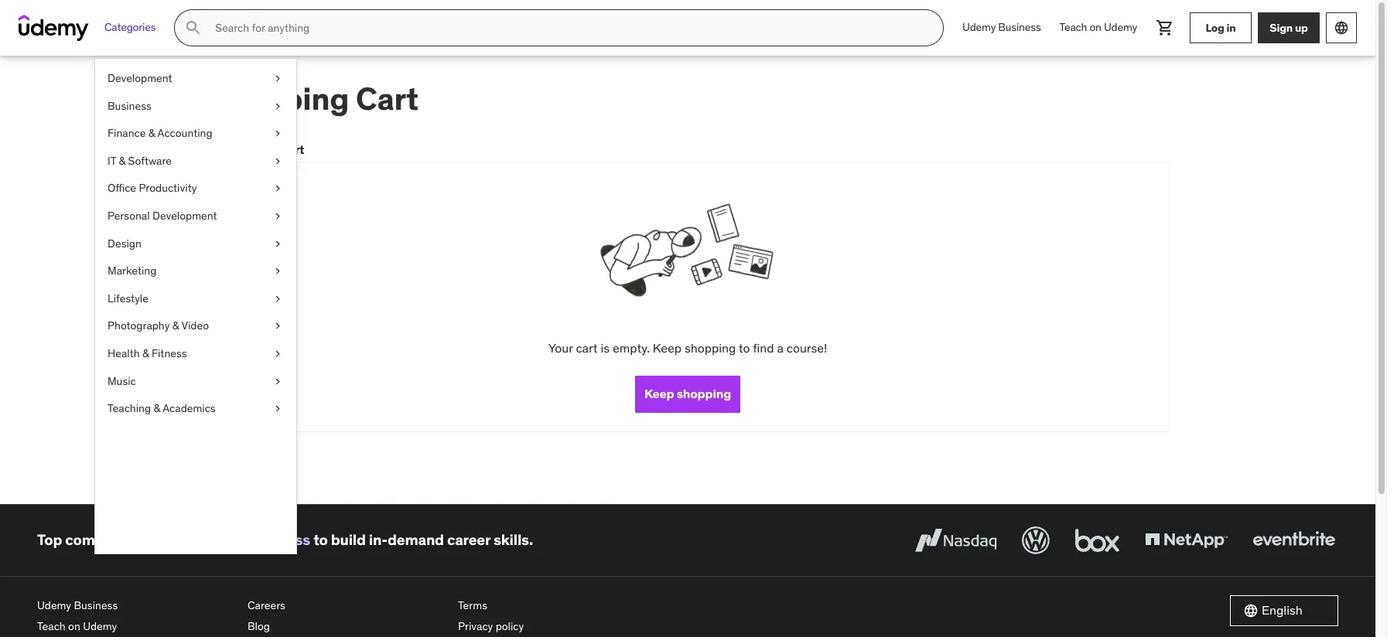 Task type: locate. For each thing, give the bounding box(es) containing it.
xsmall image inside design link
[[272, 236, 284, 252]]

courses
[[217, 142, 264, 157]]

xsmall image inside marketing link
[[272, 264, 284, 279]]

1 vertical spatial teach
[[37, 620, 66, 634]]

xsmall image for personal development
[[272, 209, 284, 224]]

xsmall image inside health & fitness link
[[272, 347, 284, 362]]

log in link
[[1190, 12, 1252, 43]]

to
[[739, 341, 750, 356], [313, 531, 328, 549]]

4 xsmall image from the top
[[272, 181, 284, 197]]

development inside personal development link
[[152, 209, 217, 223]]

1 vertical spatial udemy business link
[[197, 531, 310, 549]]

keep right "empty."
[[653, 341, 682, 356]]

8 xsmall image from the top
[[272, 319, 284, 334]]

photography
[[108, 319, 170, 333]]

demand
[[388, 531, 444, 549]]

finance
[[108, 126, 146, 140]]

privacy policy link
[[458, 617, 656, 638]]

1 horizontal spatial to
[[739, 341, 750, 356]]

on inside udemy business teach on udemy
[[68, 620, 80, 634]]

business
[[998, 20, 1041, 34], [108, 99, 151, 113], [248, 531, 310, 549], [74, 599, 118, 612]]

teach on udemy link
[[1050, 9, 1147, 46], [37, 617, 235, 638]]

0 horizontal spatial teach on udemy link
[[37, 617, 235, 638]]

0 horizontal spatial in
[[266, 142, 277, 157]]

blog
[[248, 620, 270, 634]]

academics
[[163, 402, 216, 416]]

xsmall image for development
[[272, 71, 284, 86]]

to left "build"
[[313, 531, 328, 549]]

photography & video link
[[95, 313, 296, 340]]

blog link
[[248, 617, 446, 638]]

xsmall image inside music link
[[272, 374, 284, 389]]

7 xsmall image from the top
[[272, 264, 284, 279]]

xsmall image inside photography & video link
[[272, 319, 284, 334]]

english button
[[1230, 595, 1339, 626]]

udemy business teach on udemy
[[37, 599, 118, 634]]

5 xsmall image from the top
[[272, 209, 284, 224]]

& left video
[[172, 319, 179, 333]]

personal development link
[[95, 203, 296, 230]]

& right teaching
[[154, 402, 160, 416]]

terms
[[458, 599, 487, 612]]

in right "courses"
[[266, 142, 277, 157]]

cart
[[356, 80, 419, 118], [280, 142, 304, 157]]

categories button
[[95, 9, 165, 46]]

teaching & academics
[[108, 402, 216, 416]]

shopping up keep shopping
[[685, 341, 736, 356]]

skills.
[[494, 531, 533, 549]]

xsmall image inside it & software link
[[272, 154, 284, 169]]

keep down "empty."
[[644, 386, 674, 402]]

to left find
[[739, 341, 750, 356]]

& for accounting
[[148, 126, 155, 140]]

0 vertical spatial in
[[1227, 21, 1236, 35]]

0 vertical spatial on
[[1090, 20, 1102, 34]]

office
[[108, 181, 136, 195]]

choose
[[144, 531, 194, 549]]

keep
[[653, 341, 682, 356], [644, 386, 674, 402]]

personal
[[108, 209, 150, 223]]

marketing link
[[95, 258, 296, 285]]

xsmall image inside finance & accounting link
[[272, 126, 284, 141]]

policy
[[496, 620, 524, 634]]

xsmall image for office productivity
[[272, 181, 284, 197]]

sign up
[[1270, 21, 1308, 35]]

0 horizontal spatial on
[[68, 620, 80, 634]]

xsmall image inside lifestyle link
[[272, 291, 284, 307]]

terms privacy policy
[[458, 599, 524, 634]]

xsmall image for lifestyle
[[272, 291, 284, 307]]

xsmall image for music
[[272, 374, 284, 389]]

top companies choose udemy business to build in-demand career skills.
[[37, 531, 533, 549]]

6 xsmall image from the top
[[272, 236, 284, 252]]

log
[[1206, 21, 1224, 35]]

0 horizontal spatial teach
[[37, 620, 66, 634]]

privacy
[[458, 620, 493, 634]]

1 vertical spatial development
[[152, 209, 217, 223]]

is
[[601, 341, 610, 356]]

udemy
[[963, 20, 996, 34], [1104, 20, 1137, 34], [197, 531, 245, 549], [37, 599, 71, 612], [83, 620, 117, 634]]

xsmall image inside office productivity "link"
[[272, 181, 284, 197]]

1 vertical spatial cart
[[280, 142, 304, 157]]

0 vertical spatial teach on udemy link
[[1050, 9, 1147, 46]]

on
[[1090, 20, 1102, 34], [68, 620, 80, 634]]

marketing
[[108, 264, 157, 278]]

your cart is empty. keep shopping to find a course!
[[548, 341, 827, 356]]

1 vertical spatial to
[[313, 531, 328, 549]]

development
[[108, 71, 172, 85], [152, 209, 217, 223]]

netapp image
[[1142, 523, 1231, 558]]

development inside development link
[[108, 71, 172, 85]]

1 xsmall image from the top
[[272, 71, 284, 86]]

udemy image
[[19, 15, 89, 41]]

4 xsmall image from the top
[[272, 374, 284, 389]]

1 horizontal spatial teach
[[1060, 20, 1087, 34]]

top
[[37, 531, 62, 549]]

design link
[[95, 230, 296, 258]]

0 vertical spatial shopping
[[685, 341, 736, 356]]

xsmall image inside business link
[[272, 99, 284, 114]]

1 vertical spatial teach on udemy link
[[37, 617, 235, 638]]

categories
[[104, 20, 156, 34]]

& right finance
[[148, 126, 155, 140]]

english
[[1262, 603, 1303, 618]]

xsmall image for it & software
[[272, 154, 284, 169]]

xsmall image for marketing
[[272, 264, 284, 279]]

0 horizontal spatial to
[[313, 531, 328, 549]]

1 horizontal spatial cart
[[356, 80, 419, 118]]

shopping
[[685, 341, 736, 356], [677, 386, 731, 402]]

finance & accounting
[[108, 126, 212, 140]]

xsmall image
[[272, 71, 284, 86], [272, 126, 284, 141], [272, 154, 284, 169], [272, 181, 284, 197], [272, 209, 284, 224], [272, 236, 284, 252], [272, 264, 284, 279], [272, 319, 284, 334]]

find
[[753, 341, 774, 356]]

3 xsmall image from the top
[[272, 347, 284, 362]]

in
[[1227, 21, 1236, 35], [266, 142, 277, 157]]

teaching & academics link
[[95, 395, 296, 423]]

3 xsmall image from the top
[[272, 154, 284, 169]]

2 xsmall image from the top
[[272, 126, 284, 141]]

xsmall image inside personal development link
[[272, 209, 284, 224]]

finance & accounting link
[[95, 120, 296, 148]]

0 courses in cart
[[207, 142, 304, 157]]

xsmall image for photography & video
[[272, 319, 284, 334]]

0
[[207, 142, 214, 157]]

xsmall image inside the teaching & academics link
[[272, 402, 284, 417]]

in right the 'log'
[[1227, 21, 1236, 35]]

5 xsmall image from the top
[[272, 402, 284, 417]]

Search for anything text field
[[212, 15, 925, 41]]

keep shopping link
[[635, 376, 741, 413]]

& for fitness
[[142, 347, 149, 361]]

shopping down your cart is empty. keep shopping to find a course!
[[677, 386, 731, 402]]

1 vertical spatial on
[[68, 620, 80, 634]]

xsmall image for health & fitness
[[272, 347, 284, 362]]

sign
[[1270, 21, 1293, 35]]

&
[[148, 126, 155, 140], [119, 154, 126, 168], [172, 319, 179, 333], [142, 347, 149, 361], [154, 402, 160, 416]]

choose a language image
[[1334, 20, 1349, 36]]

productivity
[[139, 181, 197, 195]]

shopping cart with 0 items image
[[1156, 19, 1175, 37]]

business link
[[95, 93, 296, 120]]

2 xsmall image from the top
[[272, 291, 284, 307]]

& right it
[[119, 154, 126, 168]]

xsmall image
[[272, 99, 284, 114], [272, 291, 284, 307], [272, 347, 284, 362], [272, 374, 284, 389], [272, 402, 284, 417]]

teach
[[1060, 20, 1087, 34], [37, 620, 66, 634]]

0 vertical spatial development
[[108, 71, 172, 85]]

development down office productivity "link"
[[152, 209, 217, 223]]

development down categories dropdown button in the left top of the page
[[108, 71, 172, 85]]

xsmall image inside development link
[[272, 71, 284, 86]]

udemy business link
[[953, 9, 1050, 46], [197, 531, 310, 549], [37, 595, 235, 617]]

your
[[548, 341, 573, 356]]

xsmall image for business
[[272, 99, 284, 114]]

& right health
[[142, 347, 149, 361]]

health & fitness
[[108, 347, 187, 361]]

music link
[[95, 368, 296, 395]]

1 xsmall image from the top
[[272, 99, 284, 114]]



Task type: describe. For each thing, give the bounding box(es) containing it.
1 horizontal spatial in
[[1227, 21, 1236, 35]]

cart
[[576, 341, 598, 356]]

personal development
[[108, 209, 217, 223]]

& for video
[[172, 319, 179, 333]]

career
[[447, 531, 490, 549]]

a
[[777, 341, 784, 356]]

up
[[1295, 21, 1308, 35]]

companies
[[65, 531, 141, 549]]

2 vertical spatial udemy business link
[[37, 595, 235, 617]]

business inside udemy business teach on udemy
[[74, 599, 118, 612]]

teaching
[[108, 402, 151, 416]]

build
[[331, 531, 366, 549]]

1 vertical spatial in
[[266, 142, 277, 157]]

& for academics
[[154, 402, 160, 416]]

accounting
[[157, 126, 212, 140]]

0 vertical spatial udemy business link
[[953, 9, 1050, 46]]

in-
[[369, 531, 388, 549]]

1 horizontal spatial on
[[1090, 20, 1102, 34]]

it & software link
[[95, 148, 296, 175]]

submit search image
[[184, 19, 203, 37]]

lifestyle
[[108, 291, 148, 305]]

fitness
[[152, 347, 187, 361]]

development link
[[95, 65, 296, 93]]

teach on udemy
[[1060, 20, 1137, 34]]

shopping
[[207, 80, 349, 118]]

0 vertical spatial teach
[[1060, 20, 1087, 34]]

video
[[181, 319, 209, 333]]

office productivity
[[108, 181, 197, 195]]

careers link
[[248, 595, 446, 617]]

office productivity link
[[95, 175, 296, 203]]

it & software
[[108, 154, 172, 168]]

shopping cart
[[207, 80, 419, 118]]

nasdaq image
[[911, 523, 1000, 558]]

0 vertical spatial to
[[739, 341, 750, 356]]

teach inside udemy business teach on udemy
[[37, 620, 66, 634]]

1 vertical spatial shopping
[[677, 386, 731, 402]]

health
[[108, 347, 140, 361]]

xsmall image for finance & accounting
[[272, 126, 284, 141]]

keep shopping
[[644, 386, 731, 402]]

eventbrite image
[[1250, 523, 1339, 558]]

terms link
[[458, 595, 656, 617]]

design
[[108, 236, 141, 250]]

0 horizontal spatial cart
[[280, 142, 304, 157]]

health & fitness link
[[95, 340, 296, 368]]

xsmall image for teaching & academics
[[272, 402, 284, 417]]

sign up link
[[1258, 12, 1320, 43]]

empty.
[[613, 341, 650, 356]]

careers blog
[[248, 599, 285, 634]]

careers
[[248, 599, 285, 612]]

box image
[[1072, 523, 1123, 558]]

music
[[108, 374, 136, 388]]

1 vertical spatial keep
[[644, 386, 674, 402]]

udemy business
[[963, 20, 1041, 34]]

& for software
[[119, 154, 126, 168]]

log in
[[1206, 21, 1236, 35]]

lifestyle link
[[95, 285, 296, 313]]

software
[[128, 154, 172, 168]]

xsmall image for design
[[272, 236, 284, 252]]

0 vertical spatial cart
[[356, 80, 419, 118]]

course!
[[787, 341, 827, 356]]

volkswagen image
[[1019, 523, 1053, 558]]

it
[[108, 154, 116, 168]]

photography & video
[[108, 319, 209, 333]]

1 horizontal spatial teach on udemy link
[[1050, 9, 1147, 46]]

0 vertical spatial keep
[[653, 341, 682, 356]]

small image
[[1243, 603, 1259, 619]]



Task type: vqa. For each thing, say whether or not it's contained in the screenshot.
'Communication'
no



